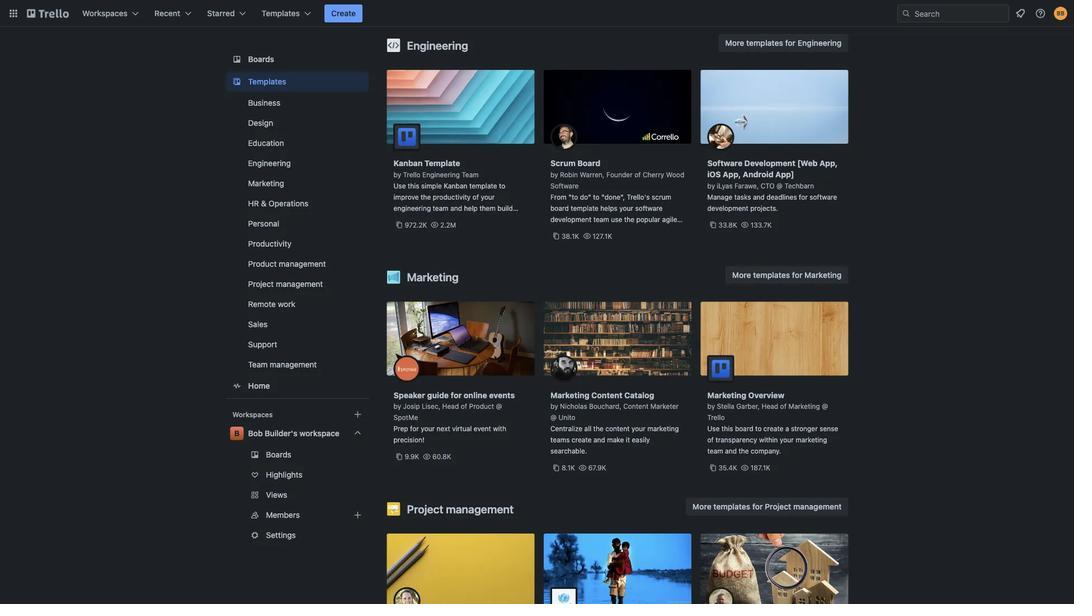 Task type: describe. For each thing, give the bounding box(es) containing it.
software inside "software development [web app, ios app, android app] by ilyas farawe, cto @ techbarn manage tasks and deadlines for software development projects."
[[708, 159, 743, 168]]

better
[[394, 215, 413, 223]]

garber,
[[737, 403, 760, 410]]

marketing inside marketing overview by stella garber, head of marketing @ trello use this board to create a stronger sense of transparency within your marketing team and the company.
[[796, 436, 827, 444]]

template inside the scrum board by robin warren, founder of cherry wood software from "to do" to "done", trello's scrum board template helps your software development team use the popular agile framework to finish work faster.
[[571, 204, 599, 212]]

search image
[[902, 9, 911, 18]]

lisec,
[[422, 403, 441, 410]]

robin
[[560, 171, 578, 179]]

of left transparency
[[708, 436, 714, 444]]

bob
[[248, 429, 263, 438]]

speaker
[[394, 391, 425, 400]]

1 horizontal spatial project
[[407, 503, 444, 516]]

unicef image
[[551, 588, 578, 604]]

nicholas
[[560, 403, 587, 410]]

board
[[578, 159, 601, 168]]

1 vertical spatial content
[[624, 403, 649, 410]]

133.7k
[[751, 221, 772, 229]]

cto
[[761, 182, 775, 190]]

unito
[[559, 414, 576, 422]]

overview
[[749, 391, 785, 400]]

0 horizontal spatial work
[[278, 300, 295, 309]]

0 horizontal spatial team
[[248, 360, 268, 369]]

this inside kanban template by trello engineering team use this simple kanban template to improve the productivity of your engineering team and help them build better products, faster.
[[408, 182, 419, 190]]

company.
[[751, 447, 781, 455]]

of inside the scrum board by robin warren, founder of cherry wood software from "to do" to "done", trello's scrum board template helps your software development team use the popular agile framework to finish work faster.
[[635, 171, 641, 179]]

templates for engineering
[[747, 38, 783, 48]]

0 vertical spatial kanban
[[394, 159, 423, 168]]

more templates for engineering button
[[719, 34, 849, 52]]

0 horizontal spatial project management
[[248, 280, 323, 289]]

board image
[[230, 53, 244, 66]]

team for scrum
[[594, 215, 609, 223]]

helps
[[601, 204, 618, 212]]

online
[[464, 391, 487, 400]]

use inside marketing overview by stella garber, head of marketing @ trello use this board to create a stronger sense of transparency within your marketing team and the company.
[[708, 425, 720, 433]]

ilyas farawe, cto @ techbarn image
[[708, 124, 735, 151]]

engineering inside more templates for engineering button
[[798, 38, 842, 48]]

marketing inside marketing content catalog by nicholas bouchard, content marketer @ unito centralize all the content your marketing teams create and make it easily searchable.
[[648, 425, 679, 433]]

by inside kanban template by trello engineering team use this simple kanban template to improve the productivity of your engineering team and help them build better products, faster.
[[394, 171, 401, 179]]

9.9k
[[405, 453, 419, 461]]

starred
[[207, 9, 235, 18]]

next
[[437, 425, 450, 433]]

@ inside marketing overview by stella garber, head of marketing @ trello use this board to create a stronger sense of transparency within your marketing team and the company.
[[822, 403, 828, 410]]

more for engineering
[[726, 38, 744, 48]]

productivity
[[433, 193, 471, 201]]

@ inside speaker guide for online events by josip lisec, head of product @ spotme prep for your next virtual event with precision!
[[496, 403, 502, 410]]

team for marketing
[[708, 447, 723, 455]]

head inside marketing overview by stella garber, head of marketing @ trello use this board to create a stronger sense of transparency within your marketing team and the company.
[[762, 403, 779, 410]]

and inside kanban template by trello engineering team use this simple kanban template to improve the productivity of your engineering team and help them build better products, faster.
[[451, 204, 462, 212]]

your inside kanban template by trello engineering team use this simple kanban template to improve the productivity of your engineering team and help them build better products, faster.
[[481, 193, 495, 201]]

team management link
[[226, 356, 369, 374]]

personal
[[248, 219, 279, 228]]

to left 'finish'
[[586, 227, 593, 234]]

60.8k
[[433, 453, 451, 461]]

scrum board by robin warren, founder of cherry wood software from "to do" to "done", trello's scrum board template helps your software development team use the popular agile framework to finish work faster.
[[551, 159, 685, 234]]

Search field
[[911, 5, 1009, 22]]

with
[[493, 425, 506, 433]]

your inside marketing overview by stella garber, head of marketing @ trello use this board to create a stronger sense of transparency within your marketing team and the company.
[[780, 436, 794, 444]]

finish
[[594, 227, 612, 234]]

all
[[585, 425, 592, 433]]

187.1k
[[751, 464, 771, 472]]

templates for project management
[[714, 502, 751, 512]]

templates inside the "templates" popup button
[[262, 9, 300, 18]]

builder's
[[265, 429, 298, 438]]

founder
[[607, 171, 633, 179]]

home image
[[230, 379, 244, 393]]

0 horizontal spatial project
[[248, 280, 274, 289]]

template board image
[[230, 75, 244, 88]]

views
[[266, 491, 287, 500]]

the inside marketing overview by stella garber, head of marketing @ trello use this board to create a stronger sense of transparency within your marketing team and the company.
[[739, 447, 749, 455]]

templates for marketing
[[753, 270, 790, 280]]

sales
[[248, 320, 268, 329]]

127.1k
[[593, 232, 612, 240]]

cherry
[[643, 171, 664, 179]]

engineering
[[394, 204, 431, 212]]

head inside speaker guide for online events by josip lisec, head of product @ spotme prep for your next virtual event with precision!
[[442, 403, 459, 410]]

nicholas bouchard, content marketer @ unito image
[[551, 356, 578, 383]]

content
[[606, 425, 630, 433]]

vitaly andrianov, maker of smartfields for trello power-up image
[[708, 588, 735, 604]]

trello inside kanban template by trello engineering team use this simple kanban template to improve the productivity of your engineering team and help them build better products, faster.
[[403, 171, 421, 179]]

your inside the scrum board by robin warren, founder of cherry wood software from "to do" to "done", trello's scrum board template helps your software development team use the popular agile framework to finish work faster.
[[620, 204, 634, 212]]

improve
[[394, 193, 419, 201]]

do"
[[580, 193, 591, 201]]

to inside kanban template by trello engineering team use this simple kanban template to improve the productivity of your engineering team and help them build better products, faster.
[[499, 182, 506, 190]]

0 notifications image
[[1014, 7, 1027, 20]]

more templates for marketing
[[732, 270, 842, 280]]

create inside marketing overview by stella garber, head of marketing @ trello use this board to create a stronger sense of transparency within your marketing team and the company.
[[764, 425, 784, 433]]

marketing inside marketing content catalog by nicholas bouchard, content marketer @ unito centralize all the content your marketing teams create and make it easily searchable.
[[551, 391, 590, 400]]

remote work
[[248, 300, 295, 309]]

for for speaker guide for online events by josip lisec, head of product @ spotme prep for your next virtual event with precision!
[[451, 391, 462, 400]]

highlights link
[[226, 466, 369, 484]]

to inside marketing overview by stella garber, head of marketing @ trello use this board to create a stronger sense of transparency within your marketing team and the company.
[[756, 425, 762, 433]]

more for marketing
[[732, 270, 751, 280]]

bob builder's workspace
[[248, 429, 340, 438]]

faster. inside the scrum board by robin warren, founder of cherry wood software from "to do" to "done", trello's scrum board template helps your software development team use the popular agile framework to finish work faster.
[[631, 227, 650, 234]]

by inside the scrum board by robin warren, founder of cherry wood software from "to do" to "done", trello's scrum board template helps your software development team use the popular agile framework to finish work faster.
[[551, 171, 558, 179]]

support
[[248, 340, 277, 349]]

stella garber, head of marketing @ trello image
[[708, 356, 735, 383]]

1 horizontal spatial app,
[[820, 159, 838, 168]]

a
[[786, 425, 789, 433]]

searchable.
[[551, 447, 587, 455]]

make
[[607, 436, 624, 444]]

hr & operations
[[248, 199, 309, 208]]

trello engineering team image
[[394, 124, 421, 151]]

framework
[[551, 227, 584, 234]]

marketing overview by stella garber, head of marketing @ trello use this board to create a stronger sense of transparency within your marketing team and the company.
[[708, 391, 839, 455]]

"done",
[[602, 193, 625, 201]]

catalog
[[625, 391, 655, 400]]

this inside marketing overview by stella garber, head of marketing @ trello use this board to create a stronger sense of transparency within your marketing team and the company.
[[722, 425, 733, 433]]

management for team management link
[[270, 360, 317, 369]]

more templates for project management button
[[686, 498, 849, 516]]

workspaces button
[[76, 4, 146, 22]]

team inside kanban template by trello engineering team use this simple kanban template to improve the productivity of your engineering team and help them build better products, faster.
[[433, 204, 449, 212]]

remote
[[248, 300, 276, 309]]

for for more templates for marketing
[[792, 270, 803, 280]]

scrum
[[652, 193, 672, 201]]

josip
[[403, 403, 420, 410]]

templates button
[[255, 4, 318, 22]]

guide
[[427, 391, 449, 400]]

create a workspace image
[[351, 408, 365, 421]]

boards for home
[[248, 55, 274, 64]]

highlights
[[266, 470, 303, 480]]

33.8k
[[719, 221, 738, 229]]

education link
[[226, 134, 369, 152]]

@ inside marketing content catalog by nicholas bouchard, content marketer @ unito centralize all the content your marketing teams create and make it easily searchable.
[[551, 414, 557, 422]]

from
[[551, 193, 567, 201]]

1 horizontal spatial kanban
[[444, 182, 468, 190]]

farawe,
[[735, 182, 759, 190]]

of inside speaker guide for online events by josip lisec, head of product @ spotme prep for your next virtual event with precision!
[[461, 403, 467, 410]]

robin warren, founder of cherry wood software image
[[551, 124, 578, 151]]

open information menu image
[[1035, 8, 1047, 19]]

boards for views
[[266, 450, 291, 459]]

event
[[474, 425, 491, 433]]

by inside marketing overview by stella garber, head of marketing @ trello use this board to create a stronger sense of transparency within your marketing team and the company.
[[708, 403, 715, 410]]

speaker guide for online events by josip lisec, head of product @ spotme prep for your next virtual event with precision!
[[394, 391, 515, 444]]

product inside product management 'link'
[[248, 259, 277, 269]]

bouchard,
[[589, 403, 622, 410]]

product inside speaker guide for online events by josip lisec, head of product @ spotme prep for your next virtual event with precision!
[[469, 403, 494, 410]]

views link
[[226, 486, 369, 504]]

spotme
[[394, 414, 418, 422]]

kanban template by trello engineering team use this simple kanban template to improve the productivity of your engineering team and help them build better products, faster.
[[394, 159, 513, 223]]

0 horizontal spatial content
[[592, 391, 623, 400]]

the inside the scrum board by robin warren, founder of cherry wood software from "to do" to "done", trello's scrum board template helps your software development team use the popular agile framework to finish work faster.
[[624, 215, 635, 223]]

software inside the scrum board by robin warren, founder of cherry wood software from "to do" to "done", trello's scrum board template helps your software development team use the popular agile framework to finish work faster.
[[551, 182, 579, 190]]

for inside "software development [web app, ios app, android app] by ilyas farawe, cto @ techbarn manage tasks and deadlines for software development projects."
[[799, 193, 808, 201]]

sales link
[[226, 316, 369, 334]]

templates link
[[226, 72, 369, 92]]

help
[[464, 204, 478, 212]]

home
[[248, 381, 270, 391]]

1 horizontal spatial workspaces
[[233, 411, 273, 419]]

productivity link
[[226, 235, 369, 253]]

use inside kanban template by trello engineering team use this simple kanban template to improve the productivity of your engineering team and help them build better products, faster.
[[394, 182, 406, 190]]

management for the "project management" link on the top
[[276, 280, 323, 289]]

stronger
[[791, 425, 818, 433]]

your inside speaker guide for online events by josip lisec, head of product @ spotme prep for your next virtual event with precision!
[[421, 425, 435, 433]]

marketer
[[651, 403, 679, 410]]

marketing content catalog by nicholas bouchard, content marketer @ unito centralize all the content your marketing teams create and make it easily searchable.
[[551, 391, 679, 455]]



Task type: locate. For each thing, give the bounding box(es) containing it.
kanban down the trello engineering team icon
[[394, 159, 423, 168]]

1 boards link from the top
[[226, 49, 369, 69]]

team inside the scrum board by robin warren, founder of cherry wood software from "to do" to "done", trello's scrum board template helps your software development team use the popular agile framework to finish work faster.
[[594, 215, 609, 223]]

0 vertical spatial app,
[[820, 159, 838, 168]]

for for more templates for project management
[[753, 502, 763, 512]]

2.2m
[[440, 221, 456, 229]]

management inside button
[[794, 502, 842, 512]]

0 vertical spatial marketing
[[648, 425, 679, 433]]

faster. inside kanban template by trello engineering team use this simple kanban template to improve the productivity of your engineering team and help them build better products, faster.
[[447, 215, 467, 223]]

the down simple
[[421, 193, 431, 201]]

team management
[[248, 360, 317, 369]]

1 horizontal spatial development
[[708, 204, 749, 212]]

1 vertical spatial product
[[469, 403, 494, 410]]

1 vertical spatial app,
[[723, 170, 741, 179]]

templates inside more templates for engineering button
[[747, 38, 783, 48]]

project inside button
[[765, 502, 792, 512]]

2 horizontal spatial project
[[765, 502, 792, 512]]

hr
[[248, 199, 259, 208]]

0 vertical spatial template
[[470, 182, 497, 190]]

faster. down the help
[[447, 215, 467, 223]]

0 vertical spatial team
[[462, 171, 479, 179]]

project right "project management icon"
[[407, 503, 444, 516]]

@ up deadlines
[[777, 182, 783, 190]]

software inside "software development [web app, ios app, android app] by ilyas farawe, cto @ techbarn manage tasks and deadlines for software development projects."
[[810, 193, 837, 201]]

1 horizontal spatial software
[[708, 159, 743, 168]]

0 horizontal spatial create
[[572, 436, 592, 444]]

2 vertical spatial team
[[708, 447, 723, 455]]

0 vertical spatial project management
[[248, 280, 323, 289]]

by inside speaker guide for online events by josip lisec, head of product @ spotme prep for your next virtual event with precision!
[[394, 403, 401, 410]]

0 vertical spatial create
[[764, 425, 784, 433]]

and inside marketing overview by stella garber, head of marketing @ trello use this board to create a stronger sense of transparency within your marketing team and the company.
[[725, 447, 737, 455]]

2 horizontal spatial team
[[708, 447, 723, 455]]

create up within
[[764, 425, 784, 433]]

"to
[[569, 193, 578, 201]]

1 horizontal spatial product
[[469, 403, 494, 410]]

by down ios
[[708, 182, 715, 190]]

your inside marketing content catalog by nicholas bouchard, content marketer @ unito centralize all the content your marketing teams create and make it easily searchable.
[[632, 425, 646, 433]]

1 vertical spatial work
[[278, 300, 295, 309]]

board up transparency
[[735, 425, 754, 433]]

team up 'finish'
[[594, 215, 609, 223]]

template
[[470, 182, 497, 190], [571, 204, 599, 212]]

project management down 'product management'
[[248, 280, 323, 289]]

marketing icon image
[[387, 271, 400, 284]]

work down the "project management" link on the top
[[278, 300, 295, 309]]

software down techbarn
[[810, 193, 837, 201]]

josip lisec, head of product @ spotme image
[[394, 356, 421, 383]]

your left next
[[421, 425, 435, 433]]

1 vertical spatial this
[[722, 425, 733, 433]]

0 horizontal spatial software
[[635, 204, 663, 212]]

work inside the scrum board by robin warren, founder of cherry wood software from "to do" to "done", trello's scrum board template helps your software development team use the popular agile framework to finish work faster.
[[613, 227, 629, 234]]

1 horizontal spatial template
[[571, 204, 599, 212]]

by inside "software development [web app, ios app, android app] by ilyas farawe, cto @ techbarn manage tasks and deadlines for software development projects."
[[708, 182, 715, 190]]

1 vertical spatial boards link
[[226, 446, 369, 464]]

of down overview
[[780, 403, 787, 410]]

productivity
[[248, 239, 292, 248]]

your up easily
[[632, 425, 646, 433]]

1 vertical spatial use
[[708, 425, 720, 433]]

board inside marketing overview by stella garber, head of marketing @ trello use this board to create a stronger sense of transparency within your marketing team and the company.
[[735, 425, 754, 433]]

team inside marketing overview by stella garber, head of marketing @ trello use this board to create a stronger sense of transparency within your marketing team and the company.
[[708, 447, 723, 455]]

0 horizontal spatial app,
[[723, 170, 741, 179]]

templates right starred popup button
[[262, 9, 300, 18]]

prep
[[394, 425, 408, 433]]

create down all
[[572, 436, 592, 444]]

events
[[489, 391, 515, 400]]

1 horizontal spatial marketing
[[796, 436, 827, 444]]

1 head from the left
[[442, 403, 459, 410]]

design link
[[226, 114, 369, 132]]

engineering icon image
[[387, 39, 400, 52]]

by
[[394, 171, 401, 179], [551, 171, 558, 179], [708, 182, 715, 190], [394, 403, 401, 410], [551, 403, 558, 410], [708, 403, 715, 410]]

of inside kanban template by trello engineering team use this simple kanban template to improve the productivity of your engineering team and help them build better products, faster.
[[473, 193, 479, 201]]

use up improve
[[394, 182, 406, 190]]

1 horizontal spatial content
[[624, 403, 649, 410]]

team up 35.4k
[[708, 447, 723, 455]]

1 horizontal spatial head
[[762, 403, 779, 410]]

more templates for marketing button
[[726, 266, 849, 284]]

0 vertical spatial software
[[708, 159, 743, 168]]

for for more templates for engineering
[[785, 38, 796, 48]]

1 horizontal spatial software
[[810, 193, 837, 201]]

0 vertical spatial workspaces
[[82, 9, 128, 18]]

add image
[[351, 509, 365, 522]]

tasks
[[735, 193, 751, 201]]

0 vertical spatial software
[[810, 193, 837, 201]]

of up the help
[[473, 193, 479, 201]]

2 vertical spatial templates
[[714, 502, 751, 512]]

marketing inside button
[[805, 270, 842, 280]]

0 vertical spatial faster.
[[447, 215, 467, 223]]

more for project management
[[693, 502, 712, 512]]

boards link up highlights link at the left of the page
[[226, 446, 369, 464]]

create
[[764, 425, 784, 433], [572, 436, 592, 444]]

education
[[248, 139, 284, 148]]

product down the productivity
[[248, 259, 277, 269]]

workspace
[[300, 429, 340, 438]]

support link
[[226, 336, 369, 354]]

by up improve
[[394, 171, 401, 179]]

0 horizontal spatial software
[[551, 182, 579, 190]]

project up the remote
[[248, 280, 274, 289]]

project management link
[[226, 275, 369, 293]]

0 vertical spatial work
[[613, 227, 629, 234]]

engineering inside engineering "link"
[[248, 159, 291, 168]]

software up ios
[[708, 159, 743, 168]]

1 vertical spatial templates
[[248, 77, 286, 86]]

1 vertical spatial trello
[[708, 414, 725, 422]]

marketing down stronger
[[796, 436, 827, 444]]

to up within
[[756, 425, 762, 433]]

templates inside more templates for marketing button
[[753, 270, 790, 280]]

template up them
[[470, 182, 497, 190]]

kanban up the productivity in the left of the page
[[444, 182, 468, 190]]

and inside "software development [web app, ios app, android app] by ilyas farawe, cto @ techbarn manage tasks and deadlines for software development projects."
[[753, 193, 765, 201]]

35.4k
[[719, 464, 738, 472]]

business
[[248, 98, 280, 107]]

1 vertical spatial project management
[[407, 503, 514, 516]]

1 vertical spatial template
[[571, 204, 599, 212]]

2 boards link from the top
[[226, 446, 369, 464]]

and left the make
[[594, 436, 605, 444]]

38.1k
[[562, 232, 579, 240]]

0 vertical spatial more
[[726, 38, 744, 48]]

templates inside templates link
[[248, 77, 286, 86]]

ilyas
[[717, 182, 733, 190]]

0 vertical spatial trello
[[403, 171, 421, 179]]

0 horizontal spatial product
[[248, 259, 277, 269]]

software down robin
[[551, 182, 579, 190]]

[web
[[798, 159, 818, 168]]

create
[[331, 9, 356, 18]]

1 horizontal spatial board
[[735, 425, 754, 433]]

popular
[[637, 215, 661, 223]]

0 vertical spatial content
[[592, 391, 623, 400]]

1 horizontal spatial team
[[594, 215, 609, 223]]

this
[[408, 182, 419, 190], [722, 425, 733, 433]]

to right do"
[[593, 193, 600, 201]]

1 vertical spatial create
[[572, 436, 592, 444]]

0 horizontal spatial faster.
[[447, 215, 467, 223]]

boards link up templates link
[[226, 49, 369, 69]]

jordan l. couch, attorney @ palace law image
[[394, 588, 421, 604]]

your down a
[[780, 436, 794, 444]]

boards up "highlights"
[[266, 450, 291, 459]]

development up framework
[[551, 215, 592, 223]]

projects.
[[751, 204, 778, 212]]

0 horizontal spatial trello
[[403, 171, 421, 179]]

remote work link
[[226, 295, 369, 313]]

the right use
[[624, 215, 635, 223]]

0 vertical spatial board
[[551, 204, 569, 212]]

0 vertical spatial boards link
[[226, 49, 369, 69]]

it
[[626, 436, 630, 444]]

starred button
[[201, 4, 253, 22]]

1 vertical spatial team
[[248, 360, 268, 369]]

1 vertical spatial marketing
[[796, 436, 827, 444]]

development down manage
[[708, 204, 749, 212]]

templates up business on the top of page
[[248, 77, 286, 86]]

1 vertical spatial workspaces
[[233, 411, 273, 419]]

board down from
[[551, 204, 569, 212]]

1 horizontal spatial faster.
[[631, 227, 650, 234]]

work
[[613, 227, 629, 234], [278, 300, 295, 309]]

project management icon image
[[387, 503, 400, 516]]

project down 187.1k
[[765, 502, 792, 512]]

the inside marketing content catalog by nicholas bouchard, content marketer @ unito centralize all the content your marketing teams create and make it easily searchable.
[[594, 425, 604, 433]]

precision!
[[394, 436, 425, 444]]

sense
[[820, 425, 839, 433]]

app,
[[820, 159, 838, 168], [723, 170, 741, 179]]

1 horizontal spatial create
[[764, 425, 784, 433]]

create button
[[325, 4, 363, 22]]

boards right board image
[[248, 55, 274, 64]]

1 horizontal spatial team
[[462, 171, 479, 179]]

transparency
[[716, 436, 758, 444]]

0 horizontal spatial use
[[394, 182, 406, 190]]

b
[[234, 429, 240, 438]]

the right all
[[594, 425, 604, 433]]

0 horizontal spatial template
[[470, 182, 497, 190]]

team up products,
[[433, 204, 449, 212]]

marketing down marketer
[[648, 425, 679, 433]]

@ down events
[[496, 403, 502, 410]]

content down 'catalog'
[[624, 403, 649, 410]]

and inside marketing content catalog by nicholas bouchard, content marketer @ unito centralize all the content your marketing teams create and make it easily searchable.
[[594, 436, 605, 444]]

by up spotme
[[394, 403, 401, 410]]

kanban
[[394, 159, 423, 168], [444, 182, 468, 190]]

to
[[499, 182, 506, 190], [593, 193, 600, 201], [586, 227, 593, 234], [756, 425, 762, 433]]

to up build
[[499, 182, 506, 190]]

primary element
[[0, 0, 1075, 27]]

of left cherry
[[635, 171, 641, 179]]

centralize
[[551, 425, 583, 433]]

your up use
[[620, 204, 634, 212]]

0 vertical spatial boards
[[248, 55, 274, 64]]

0 horizontal spatial kanban
[[394, 159, 423, 168]]

head down guide
[[442, 403, 459, 410]]

the
[[421, 193, 431, 201], [624, 215, 635, 223], [594, 425, 604, 433], [739, 447, 749, 455]]

stella
[[717, 403, 735, 410]]

and down transparency
[[725, 447, 737, 455]]

1 vertical spatial software
[[551, 182, 579, 190]]

software development [web app, ios app, android app] by ilyas farawe, cto @ techbarn manage tasks and deadlines for software development projects.
[[708, 159, 838, 212]]

for
[[785, 38, 796, 48], [799, 193, 808, 201], [792, 270, 803, 280], [451, 391, 462, 400], [410, 425, 419, 433], [753, 502, 763, 512]]

marketing link
[[226, 175, 369, 193]]

development inside the scrum board by robin warren, founder of cherry wood software from "to do" to "done", trello's scrum board template helps your software development team use the popular agile framework to finish work faster.
[[551, 215, 592, 223]]

trello down stella
[[708, 414, 725, 422]]

1 vertical spatial board
[[735, 425, 754, 433]]

template down do"
[[571, 204, 599, 212]]

0 horizontal spatial board
[[551, 204, 569, 212]]

0 horizontal spatial development
[[551, 215, 592, 223]]

project management
[[248, 280, 323, 289], [407, 503, 514, 516]]

1 horizontal spatial trello
[[708, 414, 725, 422]]

1 vertical spatial faster.
[[631, 227, 650, 234]]

faster. down popular
[[631, 227, 650, 234]]

product down online
[[469, 403, 494, 410]]

of down online
[[461, 403, 467, 410]]

bob builder (bobbuilder40) image
[[1054, 7, 1068, 20]]

team up the productivity in the left of the page
[[462, 171, 479, 179]]

marketing
[[248, 179, 284, 188], [805, 270, 842, 280], [407, 271, 459, 284], [551, 391, 590, 400], [708, 391, 747, 400], [789, 403, 820, 410]]

boards link for home
[[226, 49, 369, 69]]

trello inside marketing overview by stella garber, head of marketing @ trello use this board to create a stronger sense of transparency within your marketing team and the company.
[[708, 414, 725, 422]]

product management link
[[226, 255, 369, 273]]

0 horizontal spatial marketing
[[648, 425, 679, 433]]

workspaces inside popup button
[[82, 9, 128, 18]]

management inside 'link'
[[279, 259, 326, 269]]

more templates for engineering
[[726, 38, 842, 48]]

and down the productivity in the left of the page
[[451, 204, 462, 212]]

techbarn
[[785, 182, 814, 190]]

deadlines
[[767, 193, 797, 201]]

972.2k
[[405, 221, 427, 229]]

members
[[266, 511, 300, 520]]

app, right [web
[[820, 159, 838, 168]]

this up improve
[[408, 182, 419, 190]]

easily
[[632, 436, 650, 444]]

0 vertical spatial product
[[248, 259, 277, 269]]

by inside marketing content catalog by nicholas bouchard, content marketer @ unito centralize all the content your marketing teams create and make it easily searchable.
[[551, 403, 558, 410]]

by down scrum
[[551, 171, 558, 179]]

2 vertical spatial more
[[693, 502, 712, 512]]

team down support
[[248, 360, 268, 369]]

1 vertical spatial development
[[551, 215, 592, 223]]

0 horizontal spatial head
[[442, 403, 459, 410]]

your up them
[[481, 193, 495, 201]]

0 vertical spatial team
[[433, 204, 449, 212]]

1 horizontal spatial project management
[[407, 503, 514, 516]]

templates inside more templates for project management button
[[714, 502, 751, 512]]

head
[[442, 403, 459, 410], [762, 403, 779, 410]]

this up transparency
[[722, 425, 733, 433]]

virtual
[[452, 425, 472, 433]]

boards link for views
[[226, 446, 369, 464]]

teams
[[551, 436, 570, 444]]

head down overview
[[762, 403, 779, 410]]

0 vertical spatial development
[[708, 204, 749, 212]]

@ left 'unito'
[[551, 414, 557, 422]]

1 vertical spatial boards
[[266, 450, 291, 459]]

and
[[753, 193, 765, 201], [451, 204, 462, 212], [594, 436, 605, 444], [725, 447, 737, 455]]

templates
[[747, 38, 783, 48], [753, 270, 790, 280], [714, 502, 751, 512]]

0 horizontal spatial team
[[433, 204, 449, 212]]

boards
[[248, 55, 274, 64], [266, 450, 291, 459]]

warren,
[[580, 171, 605, 179]]

0 horizontal spatial workspaces
[[82, 9, 128, 18]]

1 vertical spatial templates
[[753, 270, 790, 280]]

content up bouchard,
[[592, 391, 623, 400]]

1 horizontal spatial this
[[722, 425, 733, 433]]

1 vertical spatial team
[[594, 215, 609, 223]]

software inside the scrum board by robin warren, founder of cherry wood software from "to do" to "done", trello's scrum board template helps your software development team use the popular agile framework to finish work faster.
[[635, 204, 663, 212]]

development
[[745, 159, 796, 168]]

personal link
[[226, 215, 369, 233]]

development inside "software development [web app, ios app, android app] by ilyas farawe, cto @ techbarn manage tasks and deadlines for software development projects."
[[708, 204, 749, 212]]

1 horizontal spatial use
[[708, 425, 720, 433]]

wood
[[666, 171, 685, 179]]

project management down 60.8k
[[407, 503, 514, 516]]

@ inside "software development [web app, ios app, android app] by ilyas farawe, cto @ techbarn manage tasks and deadlines for software development projects."
[[777, 182, 783, 190]]

create inside marketing content catalog by nicholas bouchard, content marketer @ unito centralize all the content your marketing teams create and make it easily searchable.
[[572, 436, 592, 444]]

0 vertical spatial this
[[408, 182, 419, 190]]

engineering link
[[226, 154, 369, 172]]

1 vertical spatial more
[[732, 270, 751, 280]]

0 horizontal spatial this
[[408, 182, 419, 190]]

0 vertical spatial use
[[394, 182, 406, 190]]

1 vertical spatial kanban
[[444, 182, 468, 190]]

management for product management 'link'
[[279, 259, 326, 269]]

0 vertical spatial templates
[[262, 9, 300, 18]]

work down use
[[613, 227, 629, 234]]

software
[[708, 159, 743, 168], [551, 182, 579, 190]]

products,
[[415, 215, 445, 223]]

0 vertical spatial templates
[[747, 38, 783, 48]]

software up popular
[[635, 204, 663, 212]]

board inside the scrum board by robin warren, founder of cherry wood software from "to do" to "done", trello's scrum board template helps your software development team use the popular agile framework to finish work faster.
[[551, 204, 569, 212]]

template inside kanban template by trello engineering team use this simple kanban template to improve the productivity of your engineering team and help them build better products, faster.
[[470, 182, 497, 190]]

use
[[611, 215, 623, 223]]

the down transparency
[[739, 447, 749, 455]]

use down stella
[[708, 425, 720, 433]]

the inside kanban template by trello engineering team use this simple kanban template to improve the productivity of your engineering team and help them build better products, faster.
[[421, 193, 431, 201]]

@ up sense
[[822, 403, 828, 410]]

and up projects.
[[753, 193, 765, 201]]

app, up ilyas
[[723, 170, 741, 179]]

by left stella
[[708, 403, 715, 410]]

8.1k
[[562, 464, 575, 472]]

by left the nicholas at the right
[[551, 403, 558, 410]]

2 head from the left
[[762, 403, 779, 410]]

android
[[743, 170, 774, 179]]

design
[[248, 118, 273, 128]]

engineering inside kanban template by trello engineering team use this simple kanban template to improve the productivity of your engineering team and help them build better products, faster.
[[423, 171, 460, 179]]

1 horizontal spatial work
[[613, 227, 629, 234]]

1 vertical spatial software
[[635, 204, 663, 212]]

back to home image
[[27, 4, 69, 22]]

app]
[[776, 170, 795, 179]]

team inside kanban template by trello engineering team use this simple kanban template to improve the productivity of your engineering team and help them build better products, faster.
[[462, 171, 479, 179]]

more templates for project management
[[693, 502, 842, 512]]

trello up improve
[[403, 171, 421, 179]]



Task type: vqa. For each thing, say whether or not it's contained in the screenshot.


